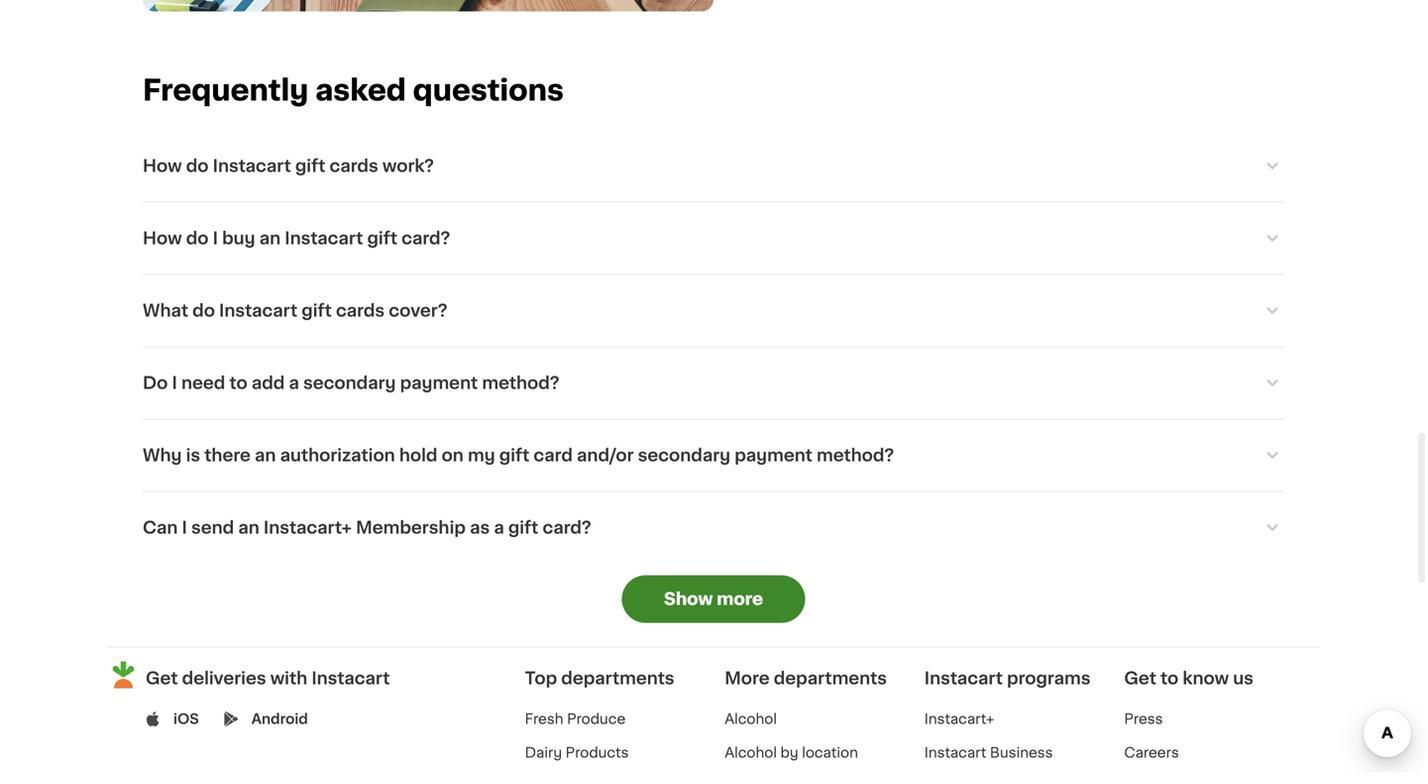 Task type: describe. For each thing, give the bounding box(es) containing it.
deliveries
[[182, 670, 266, 687]]

membership
[[356, 519, 466, 536]]

get for get deliveries with instacart
[[146, 670, 178, 687]]

get to know us
[[1125, 670, 1254, 687]]

instacart shopper app logo image
[[107, 659, 140, 691]]

what do instacart gift cards cover?
[[143, 302, 448, 319]]

1 vertical spatial to
[[1161, 670, 1179, 687]]

how for how do instacart gift cards work?
[[143, 157, 182, 174]]

on
[[442, 447, 464, 464]]

fresh
[[525, 712, 564, 726]]

authorization
[[280, 447, 395, 464]]

show more
[[664, 591, 764, 608]]

do
[[143, 375, 168, 391]]

how do i buy an instacart gift card? button
[[143, 203, 1285, 274]]

instacart+ inside dropdown button
[[264, 519, 352, 536]]

android
[[252, 712, 308, 726]]

programs
[[1007, 670, 1091, 687]]

hold
[[399, 447, 438, 464]]

alcohol for alcohol link
[[725, 712, 777, 726]]

instacart right with
[[312, 670, 390, 687]]

an for authorization
[[255, 447, 276, 464]]

ios link
[[174, 709, 199, 729]]

cover?
[[389, 302, 448, 319]]

instacart down instacart+ link
[[925, 746, 987, 760]]

asked
[[315, 76, 406, 104]]

card? inside 'dropdown button'
[[402, 230, 450, 247]]

instacart business link
[[925, 746, 1054, 760]]

i for send
[[182, 519, 187, 536]]

instacart up instacart+ link
[[925, 670, 1003, 687]]

show more button
[[622, 575, 806, 623]]

get for get to know us
[[1125, 670, 1157, 687]]

alcohol for alcohol by location
[[725, 746, 777, 760]]

products
[[566, 746, 629, 760]]

do for how do instacart gift cards work?
[[186, 157, 209, 174]]

card
[[534, 447, 573, 464]]

method? inside dropdown button
[[482, 375, 560, 391]]

payment inside dropdown button
[[400, 375, 478, 391]]

cards for cover?
[[336, 302, 385, 319]]

what
[[143, 302, 188, 319]]

careers
[[1125, 746, 1180, 760]]

know
[[1183, 670, 1230, 687]]

can i send an instacart+ membership as a gift card?
[[143, 519, 592, 536]]

why
[[143, 447, 182, 464]]

press link
[[1125, 712, 1164, 726]]

an inside 'dropdown button'
[[260, 230, 281, 247]]

my
[[468, 447, 495, 464]]

ios
[[174, 712, 199, 726]]

secondary inside "dropdown button"
[[638, 447, 731, 464]]

1 horizontal spatial instacart+
[[925, 712, 995, 726]]

frequently asked questions
[[143, 76, 564, 104]]

fresh produce link
[[525, 712, 626, 726]]

departments for more departments
[[774, 670, 887, 687]]

i inside 'dropdown button'
[[213, 230, 218, 247]]

as
[[470, 519, 490, 536]]

what do instacart gift cards cover? button
[[143, 275, 1285, 346]]

how do instacart gift cards work? button
[[143, 130, 1285, 202]]

can i send an instacart+ membership as a gift card? button
[[143, 492, 1285, 564]]

do i need to add a secondary payment method? button
[[143, 347, 1285, 419]]

us
[[1234, 670, 1254, 687]]

location
[[802, 746, 859, 760]]

gift right as
[[509, 519, 539, 536]]

gift inside "dropdown button"
[[500, 447, 530, 464]]

card? inside dropdown button
[[543, 519, 592, 536]]

can
[[143, 519, 178, 536]]

why is there an authorization hold on my gift card and/or secondary payment method?
[[143, 447, 895, 464]]



Task type: locate. For each thing, give the bounding box(es) containing it.
how inside dropdown button
[[143, 157, 182, 174]]

how inside 'dropdown button'
[[143, 230, 182, 247]]

2 get from the left
[[1125, 670, 1157, 687]]

do i need to add a secondary payment method?
[[143, 375, 560, 391]]

more
[[717, 591, 764, 608]]

there
[[205, 447, 251, 464]]

gift down how do i buy an instacart gift card?
[[302, 302, 332, 319]]

get
[[146, 670, 178, 687], [1125, 670, 1157, 687]]

1 horizontal spatial departments
[[774, 670, 887, 687]]

fresh produce
[[525, 712, 626, 726]]

i for need
[[172, 375, 177, 391]]

ios app store logo image
[[146, 712, 161, 727]]

android link
[[252, 709, 308, 729]]

press
[[1125, 712, 1164, 726]]

instacart inside 'dropdown button'
[[285, 230, 363, 247]]

1 vertical spatial i
[[172, 375, 177, 391]]

an right "send"
[[238, 519, 260, 536]]

departments for top departments
[[561, 670, 675, 687]]

1 vertical spatial payment
[[735, 447, 813, 464]]

instacart programs
[[925, 670, 1091, 687]]

1 vertical spatial how
[[143, 230, 182, 247]]

how do instacart gift cards work?
[[143, 157, 434, 174]]

do inside what do instacart gift cards cover? dropdown button
[[192, 302, 215, 319]]

2 vertical spatial an
[[238, 519, 260, 536]]

0 horizontal spatial departments
[[561, 670, 675, 687]]

an inside "dropdown button"
[[255, 447, 276, 464]]

1 horizontal spatial to
[[1161, 670, 1179, 687]]

is
[[186, 447, 200, 464]]

2 departments from the left
[[774, 670, 887, 687]]

i left "buy"
[[213, 230, 218, 247]]

questions
[[413, 76, 564, 104]]

2 vertical spatial i
[[182, 519, 187, 536]]

1 vertical spatial card?
[[543, 519, 592, 536]]

an for instacart+
[[238, 519, 260, 536]]

instacart up what do instacart gift cards cover?
[[285, 230, 363, 247]]

gift inside 'dropdown button'
[[367, 230, 398, 247]]

to inside dropdown button
[[230, 375, 248, 391]]

cards left cover?
[[336, 302, 385, 319]]

0 horizontal spatial method?
[[482, 375, 560, 391]]

0 vertical spatial alcohol
[[725, 712, 777, 726]]

payment up on
[[400, 375, 478, 391]]

1 vertical spatial an
[[255, 447, 276, 464]]

0 vertical spatial i
[[213, 230, 218, 247]]

1 horizontal spatial method?
[[817, 447, 895, 464]]

1 vertical spatial method?
[[817, 447, 895, 464]]

0 vertical spatial a
[[289, 375, 299, 391]]

alcohol
[[725, 712, 777, 726], [725, 746, 777, 760]]

why is there an authorization hold on my gift card and/or secondary payment method? button
[[143, 420, 1285, 491]]

0 vertical spatial cards
[[330, 157, 379, 174]]

card? up cover?
[[402, 230, 450, 247]]

2 vertical spatial do
[[192, 302, 215, 319]]

do
[[186, 157, 209, 174], [186, 230, 209, 247], [192, 302, 215, 319]]

0 horizontal spatial payment
[[400, 375, 478, 391]]

1 horizontal spatial payment
[[735, 447, 813, 464]]

how
[[143, 157, 182, 174], [143, 230, 182, 247]]

a
[[289, 375, 299, 391], [494, 519, 504, 536]]

alcohol down alcohol link
[[725, 746, 777, 760]]

1 horizontal spatial secondary
[[638, 447, 731, 464]]

get deliveries with instacart
[[146, 670, 390, 687]]

1 horizontal spatial card?
[[543, 519, 592, 536]]

2 horizontal spatial i
[[213, 230, 218, 247]]

0 vertical spatial method?
[[482, 375, 560, 391]]

top departments
[[525, 670, 675, 687]]

produce
[[567, 712, 626, 726]]

0 vertical spatial do
[[186, 157, 209, 174]]

1 how from the top
[[143, 157, 182, 174]]

an right there
[[255, 447, 276, 464]]

1 vertical spatial cards
[[336, 302, 385, 319]]

frequently
[[143, 76, 309, 104]]

to
[[230, 375, 248, 391], [1161, 670, 1179, 687]]

instacart
[[213, 157, 291, 174], [285, 230, 363, 247], [219, 302, 298, 319], [312, 670, 390, 687], [925, 670, 1003, 687], [925, 746, 987, 760]]

0 vertical spatial instacart+
[[264, 519, 352, 536]]

departments
[[561, 670, 675, 687], [774, 670, 887, 687]]

payment down do i need to add a secondary payment method? dropdown button
[[735, 447, 813, 464]]

1 vertical spatial instacart+
[[925, 712, 995, 726]]

1 horizontal spatial i
[[182, 519, 187, 536]]

0 horizontal spatial get
[[146, 670, 178, 687]]

how for how do i buy an instacart gift card?
[[143, 230, 182, 247]]

a right add
[[289, 375, 299, 391]]

dairy products link
[[525, 746, 629, 760]]

instacart+ link
[[925, 712, 995, 726]]

0 horizontal spatial secondary
[[303, 375, 396, 391]]

how do i buy an instacart gift card?
[[143, 230, 450, 247]]

need
[[181, 375, 225, 391]]

0 vertical spatial payment
[[400, 375, 478, 391]]

an inside dropdown button
[[238, 519, 260, 536]]

how down frequently
[[143, 157, 182, 174]]

i right "do"
[[172, 375, 177, 391]]

do left "buy"
[[186, 230, 209, 247]]

gift right my
[[500, 447, 530, 464]]

instacart up add
[[219, 302, 298, 319]]

secondary up authorization
[[303, 375, 396, 391]]

method?
[[482, 375, 560, 391], [817, 447, 895, 464]]

how up "what"
[[143, 230, 182, 247]]

add
[[252, 375, 285, 391]]

business
[[990, 746, 1054, 760]]

by
[[781, 746, 799, 760]]

alcohol by location link
[[725, 746, 859, 760]]

work?
[[383, 157, 434, 174]]

a right as
[[494, 519, 504, 536]]

alcohol down more
[[725, 712, 777, 726]]

instacart+ down authorization
[[264, 519, 352, 536]]

payment
[[400, 375, 478, 391], [735, 447, 813, 464]]

do for how do i buy an instacart gift card?
[[186, 230, 209, 247]]

departments up produce
[[561, 670, 675, 687]]

1 alcohol from the top
[[725, 712, 777, 726]]

and/or
[[577, 447, 634, 464]]

i
[[213, 230, 218, 247], [172, 375, 177, 391], [182, 519, 187, 536]]

gift up how do i buy an instacart gift card?
[[295, 157, 326, 174]]

do inside how do instacart gift cards work? dropdown button
[[186, 157, 209, 174]]

1 departments from the left
[[561, 670, 675, 687]]

a inside the can i send an instacart+ membership as a gift card? dropdown button
[[494, 519, 504, 536]]

buy
[[222, 230, 255, 247]]

show
[[664, 591, 713, 608]]

0 horizontal spatial card?
[[402, 230, 450, 247]]

1 horizontal spatial a
[[494, 519, 504, 536]]

an
[[260, 230, 281, 247], [255, 447, 276, 464], [238, 519, 260, 536]]

1 get from the left
[[146, 670, 178, 687]]

secondary
[[303, 375, 396, 391], [638, 447, 731, 464]]

2 alcohol from the top
[[725, 746, 777, 760]]

instacart+
[[264, 519, 352, 536], [925, 712, 995, 726]]

gift down work? on the top left of page
[[367, 230, 398, 247]]

0 horizontal spatial i
[[172, 375, 177, 391]]

0 horizontal spatial instacart+
[[264, 519, 352, 536]]

a inside do i need to add a secondary payment method? dropdown button
[[289, 375, 299, 391]]

1 vertical spatial alcohol
[[725, 746, 777, 760]]

0 vertical spatial how
[[143, 157, 182, 174]]

an right "buy"
[[260, 230, 281, 247]]

1 horizontal spatial get
[[1125, 670, 1157, 687]]

get up press link
[[1125, 670, 1157, 687]]

2 how from the top
[[143, 230, 182, 247]]

payment inside "dropdown button"
[[735, 447, 813, 464]]

android play store logo image
[[224, 712, 239, 727]]

instacart+ up instacart business link
[[925, 712, 995, 726]]

0 horizontal spatial a
[[289, 375, 299, 391]]

gift
[[295, 157, 326, 174], [367, 230, 398, 247], [302, 302, 332, 319], [500, 447, 530, 464], [509, 519, 539, 536]]

departments up location
[[774, 670, 887, 687]]

dairy
[[525, 746, 562, 760]]

careers link
[[1125, 746, 1180, 760]]

top
[[525, 670, 557, 687]]

0 vertical spatial card?
[[402, 230, 450, 247]]

do inside how do i buy an instacart gift card? 'dropdown button'
[[186, 230, 209, 247]]

cards left work? on the top left of page
[[330, 157, 379, 174]]

send
[[191, 519, 234, 536]]

1 vertical spatial a
[[494, 519, 504, 536]]

alcohol by location
[[725, 746, 859, 760]]

do right "what"
[[192, 302, 215, 319]]

method? inside "dropdown button"
[[817, 447, 895, 464]]

alcohol link
[[725, 712, 777, 726]]

1 vertical spatial do
[[186, 230, 209, 247]]

do down frequently
[[186, 157, 209, 174]]

instacart up "buy"
[[213, 157, 291, 174]]

get right instacart shopper app logo
[[146, 670, 178, 687]]

1 vertical spatial secondary
[[638, 447, 731, 464]]

cards for work?
[[330, 157, 379, 174]]

do for what do instacart gift cards cover?
[[192, 302, 215, 319]]

0 vertical spatial to
[[230, 375, 248, 391]]

more departments
[[725, 670, 887, 687]]

more
[[725, 670, 770, 687]]

secondary up the can i send an instacart+ membership as a gift card? dropdown button on the bottom
[[638, 447, 731, 464]]

secondary inside dropdown button
[[303, 375, 396, 391]]

dairy products
[[525, 746, 629, 760]]

to left 'know'
[[1161, 670, 1179, 687]]

to left add
[[230, 375, 248, 391]]

i right can
[[182, 519, 187, 536]]

card?
[[402, 230, 450, 247], [543, 519, 592, 536]]

0 horizontal spatial to
[[230, 375, 248, 391]]

0 vertical spatial secondary
[[303, 375, 396, 391]]

0 vertical spatial an
[[260, 230, 281, 247]]

instacart business
[[925, 746, 1054, 760]]

with
[[270, 670, 308, 687]]

cards
[[330, 157, 379, 174], [336, 302, 385, 319]]

card? down card
[[543, 519, 592, 536]]



Task type: vqa. For each thing, say whether or not it's contained in the screenshot.
the Privacy Policy link
no



